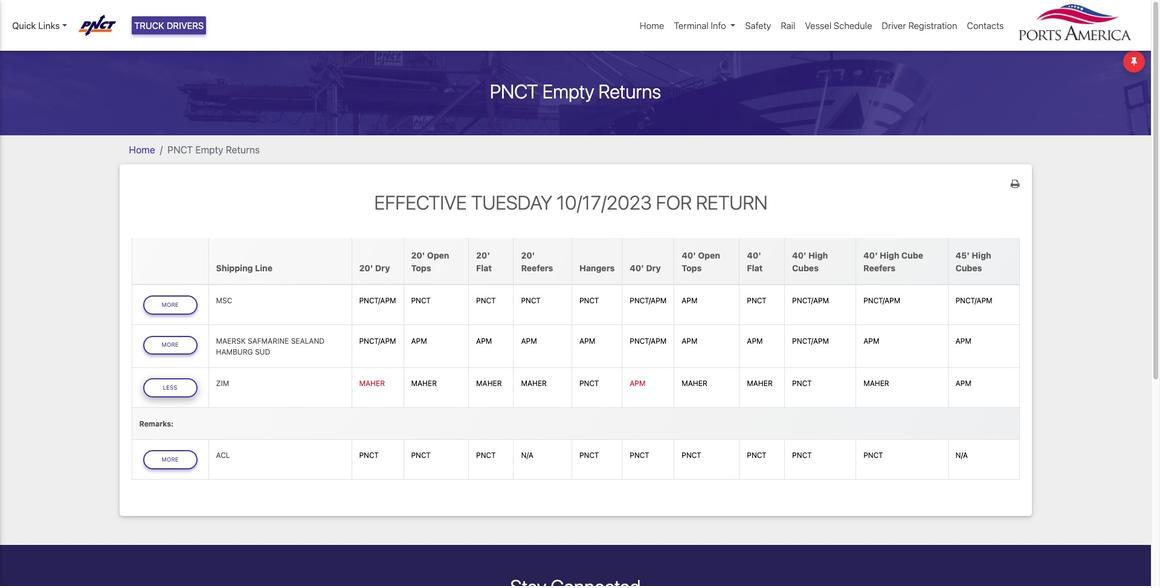 Task type: locate. For each thing, give the bounding box(es) containing it.
1 horizontal spatial cubes
[[956, 263, 982, 273]]

40' for 40' flat
[[747, 250, 761, 260]]

high inside the 45' high cubes
[[972, 250, 992, 260]]

1 horizontal spatial home link
[[635, 14, 669, 37]]

0 horizontal spatial open
[[427, 250, 449, 260]]

1 vertical spatial pnct empty returns
[[168, 144, 260, 155]]

vessel schedule
[[805, 20, 872, 31]]

1 horizontal spatial pnct empty returns
[[490, 80, 661, 102]]

40' inside the 40' high cube reefers
[[864, 250, 878, 260]]

20' open tops
[[411, 250, 449, 273]]

1 horizontal spatial tops
[[682, 263, 702, 273]]

quick
[[12, 20, 36, 31]]

cubes inside 40' high cubes
[[792, 263, 819, 273]]

high
[[809, 250, 828, 260], [880, 250, 900, 260], [972, 250, 992, 260]]

40' high cube reefers
[[864, 250, 923, 273]]

home
[[640, 20, 664, 31], [129, 144, 155, 155]]

high inside 40' high cubes
[[809, 250, 828, 260]]

20' flat
[[476, 250, 492, 273]]

tops right 20' dry
[[411, 263, 431, 273]]

1 horizontal spatial flat
[[747, 263, 763, 273]]

40' dry
[[630, 263, 661, 273]]

1 vertical spatial returns
[[226, 144, 260, 155]]

1 horizontal spatial empty
[[543, 80, 594, 102]]

flat
[[476, 263, 492, 273], [747, 263, 763, 273]]

1 maher from the left
[[359, 379, 385, 388]]

tops right 40' dry
[[682, 263, 702, 273]]

more button down remarks:
[[143, 450, 197, 470]]

20' inside 20' reefers
[[521, 250, 535, 260]]

40' inside 40' open tops
[[682, 250, 696, 260]]

remarks:
[[139, 419, 174, 428]]

2 more button from the top
[[143, 336, 197, 355]]

more button for msc
[[143, 296, 197, 315]]

more button up less
[[143, 336, 197, 355]]

truck drivers
[[134, 20, 204, 31]]

driver registration
[[882, 20, 958, 31]]

0 horizontal spatial reefers
[[521, 263, 553, 273]]

0 vertical spatial pnct empty returns
[[490, 80, 661, 102]]

1 vertical spatial more
[[162, 342, 179, 348]]

1 high from the left
[[809, 250, 828, 260]]

0 horizontal spatial pnct empty returns
[[168, 144, 260, 155]]

2 vertical spatial more button
[[143, 450, 197, 470]]

1 horizontal spatial reefers
[[864, 263, 896, 273]]

print image
[[1011, 179, 1020, 188]]

20'
[[411, 250, 425, 260], [476, 250, 490, 260], [521, 250, 535, 260], [359, 263, 373, 273]]

0 vertical spatial returns
[[599, 80, 661, 102]]

safety link
[[741, 14, 776, 37]]

40' inside 40' flat
[[747, 250, 761, 260]]

more button left msc at the bottom of page
[[143, 296, 197, 315]]

40' for 40' open tops
[[682, 250, 696, 260]]

tops inside 20' open tops
[[411, 263, 431, 273]]

2 high from the left
[[880, 250, 900, 260]]

cubes inside the 45' high cubes
[[956, 263, 982, 273]]

returns
[[599, 80, 661, 102], [226, 144, 260, 155]]

tops inside 40' open tops
[[682, 263, 702, 273]]

open left 20' flat
[[427, 250, 449, 260]]

1 cubes from the left
[[792, 263, 819, 273]]

rail link
[[776, 14, 800, 37]]

3 high from the left
[[972, 250, 992, 260]]

1 horizontal spatial open
[[698, 250, 720, 260]]

flat for 40' flat
[[747, 263, 763, 273]]

more left msc at the bottom of page
[[162, 302, 179, 308]]

n/a
[[521, 451, 534, 460], [956, 451, 968, 460]]

pnct empty returns
[[490, 80, 661, 102], [168, 144, 260, 155]]

contacts
[[967, 20, 1004, 31]]

1 vertical spatial home link
[[129, 144, 155, 155]]

apm
[[682, 296, 698, 305], [411, 336, 427, 345], [476, 336, 492, 345], [521, 336, 537, 345], [580, 336, 595, 345], [682, 336, 698, 345], [747, 336, 763, 345], [864, 336, 880, 345], [956, 336, 972, 345], [630, 379, 646, 388], [956, 379, 972, 388]]

40' right 40' flat
[[792, 250, 807, 260]]

40'
[[682, 250, 696, 260], [747, 250, 761, 260], [792, 250, 807, 260], [864, 250, 878, 260], [630, 263, 644, 273]]

2 cubes from the left
[[956, 263, 982, 273]]

0 horizontal spatial returns
[[226, 144, 260, 155]]

safmarine
[[248, 336, 289, 345]]

sealand
[[291, 336, 325, 345]]

flat right 40' open tops on the right top of the page
[[747, 263, 763, 273]]

dry left 40' open tops on the right top of the page
[[646, 263, 661, 273]]

high for 45' high cubes
[[972, 250, 992, 260]]

open for 40' open tops
[[698, 250, 720, 260]]

1 horizontal spatial dry
[[646, 263, 661, 273]]

1 dry from the left
[[375, 263, 390, 273]]

reefers inside the 40' high cube reefers
[[864, 263, 896, 273]]

dry
[[375, 263, 390, 273], [646, 263, 661, 273]]

40' down for
[[682, 250, 696, 260]]

0 horizontal spatial cubes
[[792, 263, 819, 273]]

cubes down 45'
[[956, 263, 982, 273]]

1 horizontal spatial home
[[640, 20, 664, 31]]

less
[[163, 384, 177, 391]]

40' right hangers on the top of page
[[630, 263, 644, 273]]

pnct
[[490, 80, 538, 102], [168, 144, 193, 155], [411, 296, 431, 305], [476, 296, 496, 305], [521, 296, 541, 305], [580, 296, 599, 305], [747, 296, 767, 305], [580, 379, 599, 388], [792, 379, 812, 388], [359, 451, 379, 460], [411, 451, 431, 460], [476, 451, 496, 460], [580, 451, 599, 460], [630, 451, 650, 460], [682, 451, 701, 460], [747, 451, 767, 460], [792, 451, 812, 460], [864, 451, 883, 460]]

open inside 40' open tops
[[698, 250, 720, 260]]

40' left cube
[[864, 250, 878, 260]]

2 maher from the left
[[411, 379, 437, 388]]

20' reefers
[[521, 250, 553, 273]]

maher
[[359, 379, 385, 388], [411, 379, 437, 388], [476, 379, 502, 388], [521, 379, 547, 388], [682, 379, 708, 388], [747, 379, 773, 388], [864, 379, 889, 388]]

0 horizontal spatial dry
[[375, 263, 390, 273]]

cubes
[[792, 263, 819, 273], [956, 263, 982, 273]]

more button
[[143, 296, 197, 315], [143, 336, 197, 355], [143, 450, 197, 470]]

2 dry from the left
[[646, 263, 661, 273]]

20' for 20' reefers
[[521, 250, 535, 260]]

info
[[711, 20, 726, 31]]

cubes right 40' flat
[[792, 263, 819, 273]]

0 vertical spatial home link
[[635, 14, 669, 37]]

shipping line
[[216, 263, 273, 273]]

sud
[[255, 347, 270, 356]]

6 maher from the left
[[747, 379, 773, 388]]

45' high cubes
[[956, 250, 992, 273]]

0 horizontal spatial n/a
[[521, 451, 534, 460]]

safety
[[745, 20, 771, 31]]

1 more from the top
[[162, 302, 179, 308]]

1 horizontal spatial n/a
[[956, 451, 968, 460]]

open
[[427, 250, 449, 260], [698, 250, 720, 260]]

0 horizontal spatial home
[[129, 144, 155, 155]]

2 more from the top
[[162, 342, 179, 348]]

zim
[[216, 379, 229, 388]]

0 horizontal spatial tops
[[411, 263, 431, 273]]

dry for 20' dry
[[375, 263, 390, 273]]

0 horizontal spatial high
[[809, 250, 828, 260]]

3 more from the top
[[162, 456, 179, 463]]

pnct/apm
[[359, 296, 396, 305], [630, 296, 667, 305], [792, 296, 829, 305], [864, 296, 901, 305], [956, 296, 993, 305], [359, 336, 396, 345], [630, 336, 667, 345], [792, 336, 829, 345]]

reefers
[[521, 263, 553, 273], [864, 263, 896, 273]]

2 tops from the left
[[682, 263, 702, 273]]

open left 40' flat
[[698, 250, 720, 260]]

1 horizontal spatial high
[[880, 250, 900, 260]]

empty
[[543, 80, 594, 102], [195, 144, 223, 155]]

maersk
[[216, 336, 246, 345]]

1 tops from the left
[[411, 263, 431, 273]]

2 horizontal spatial high
[[972, 250, 992, 260]]

0 vertical spatial more button
[[143, 296, 197, 315]]

flat left 20' reefers
[[476, 263, 492, 273]]

40' inside 40' high cubes
[[792, 250, 807, 260]]

1 vertical spatial more button
[[143, 336, 197, 355]]

high inside the 40' high cube reefers
[[880, 250, 900, 260]]

0 vertical spatial more
[[162, 302, 179, 308]]

home link
[[635, 14, 669, 37], [129, 144, 155, 155]]

high for 40' high cubes
[[809, 250, 828, 260]]

3 more button from the top
[[143, 450, 197, 470]]

0 vertical spatial empty
[[543, 80, 594, 102]]

tops
[[411, 263, 431, 273], [682, 263, 702, 273]]

truck drivers link
[[132, 16, 206, 35]]

2 open from the left
[[698, 250, 720, 260]]

20' inside 20' open tops
[[411, 250, 425, 260]]

more for maersk safmarine sealand hamburg sud
[[162, 342, 179, 348]]

45'
[[956, 250, 970, 260]]

open inside 20' open tops
[[427, 250, 449, 260]]

more
[[162, 302, 179, 308], [162, 342, 179, 348], [162, 456, 179, 463]]

0 vertical spatial home
[[640, 20, 664, 31]]

1 flat from the left
[[476, 263, 492, 273]]

1 open from the left
[[427, 250, 449, 260]]

2 reefers from the left
[[864, 263, 896, 273]]

0 horizontal spatial flat
[[476, 263, 492, 273]]

20' for 20' open tops
[[411, 250, 425, 260]]

effective tuesday 10/17/2023 for return
[[374, 191, 768, 214]]

more up less
[[162, 342, 179, 348]]

40' for 40' high cubes
[[792, 250, 807, 260]]

more button for acl
[[143, 450, 197, 470]]

terminal info
[[674, 20, 726, 31]]

1 more button from the top
[[143, 296, 197, 315]]

tops for 40'
[[682, 263, 702, 273]]

2 vertical spatial more
[[162, 456, 179, 463]]

cube
[[902, 250, 923, 260]]

dry left 20' open tops
[[375, 263, 390, 273]]

more down remarks:
[[162, 456, 179, 463]]

40' right 40' open tops on the right top of the page
[[747, 250, 761, 260]]

1 reefers from the left
[[521, 263, 553, 273]]

2 flat from the left
[[747, 263, 763, 273]]

0 horizontal spatial home link
[[129, 144, 155, 155]]

0 horizontal spatial empty
[[195, 144, 223, 155]]

vessel schedule link
[[800, 14, 877, 37]]

quick links
[[12, 20, 60, 31]]

20' inside 20' flat
[[476, 250, 490, 260]]

return
[[696, 191, 768, 214]]



Task type: describe. For each thing, give the bounding box(es) containing it.
links
[[38, 20, 60, 31]]

5 maher from the left
[[682, 379, 708, 388]]

10/17/2023
[[557, 191, 652, 214]]

schedule
[[834, 20, 872, 31]]

40' open tops
[[682, 250, 720, 273]]

3 maher from the left
[[476, 379, 502, 388]]

7 maher from the left
[[864, 379, 889, 388]]

maersk safmarine sealand hamburg sud
[[216, 336, 325, 356]]

20' dry
[[359, 263, 390, 273]]

40' for 40' dry
[[630, 263, 644, 273]]

1 vertical spatial home
[[129, 144, 155, 155]]

more for msc
[[162, 302, 179, 308]]

20' for 20' flat
[[476, 250, 490, 260]]

1 vertical spatial empty
[[195, 144, 223, 155]]

driver registration link
[[877, 14, 962, 37]]

cubes for 45'
[[956, 263, 982, 273]]

hangers
[[580, 263, 615, 273]]

4 maher from the left
[[521, 379, 547, 388]]

flat for 20' flat
[[476, 263, 492, 273]]

40' for 40' high cube reefers
[[864, 250, 878, 260]]

2 n/a from the left
[[956, 451, 968, 460]]

more button for maersk safmarine sealand hamburg sud
[[143, 336, 197, 355]]

hamburg
[[216, 347, 253, 356]]

vessel
[[805, 20, 832, 31]]

acl
[[216, 451, 230, 460]]

40' flat
[[747, 250, 763, 273]]

open for 20' open tops
[[427, 250, 449, 260]]

contacts link
[[962, 14, 1009, 37]]

for
[[656, 191, 692, 214]]

1 n/a from the left
[[521, 451, 534, 460]]

rail
[[781, 20, 796, 31]]

cubes for 40'
[[792, 263, 819, 273]]

registration
[[909, 20, 958, 31]]

1 horizontal spatial returns
[[599, 80, 661, 102]]

tuesday
[[471, 191, 553, 214]]

msc
[[216, 296, 232, 305]]

dry for 40' dry
[[646, 263, 661, 273]]

quick links link
[[12, 19, 67, 32]]

effective
[[374, 191, 467, 214]]

high for 40' high cube reefers
[[880, 250, 900, 260]]

driver
[[882, 20, 906, 31]]

tops for 20'
[[411, 263, 431, 273]]

terminal info link
[[669, 14, 741, 37]]

shipping
[[216, 263, 253, 273]]

less button
[[143, 378, 197, 398]]

truck
[[134, 20, 164, 31]]

line
[[255, 263, 273, 273]]

20' for 20' dry
[[359, 263, 373, 273]]

drivers
[[167, 20, 204, 31]]

40' high cubes
[[792, 250, 828, 273]]

terminal
[[674, 20, 709, 31]]

more for acl
[[162, 456, 179, 463]]



Task type: vqa. For each thing, say whether or not it's contained in the screenshot.


